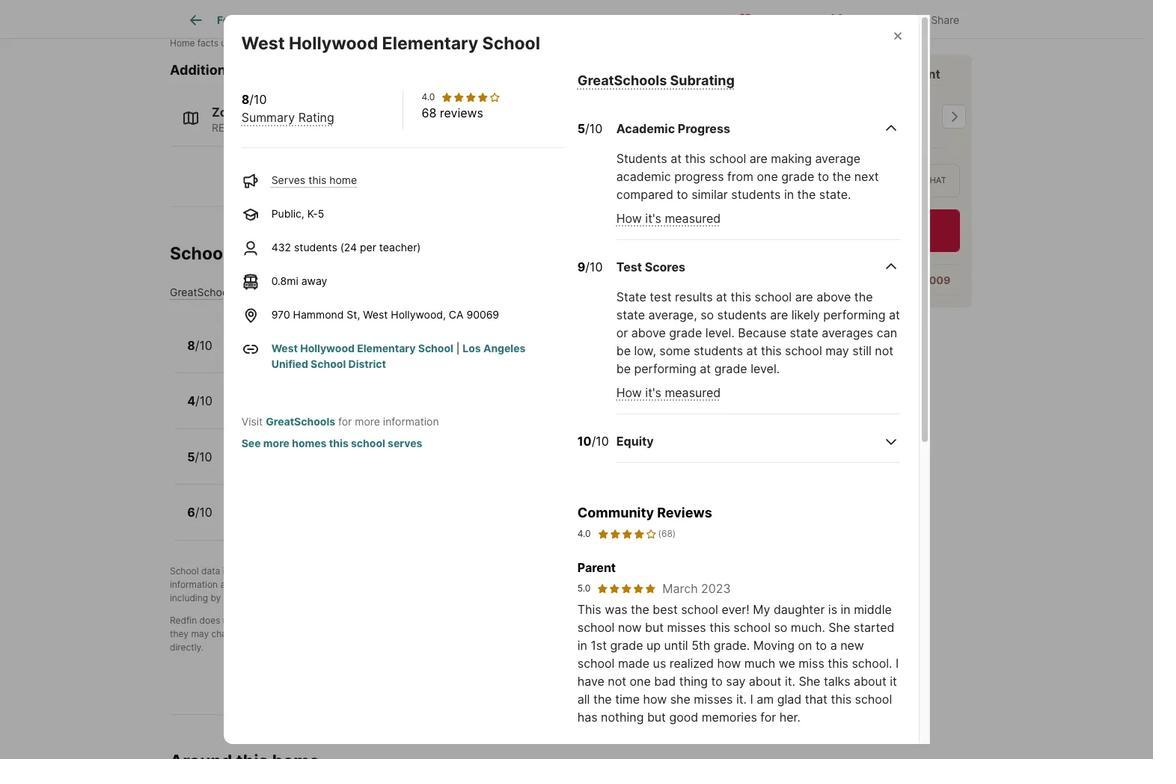 Task type: describe. For each thing, give the bounding box(es) containing it.
are up the enrollment
[[519, 615, 533, 626]]

favorite
[[759, 13, 798, 26]]

school down test scores 'dropdown button'
[[755, 290, 792, 304]]

middle
[[854, 603, 892, 618]]

| for west
[[456, 342, 460, 355]]

west hollywood elementary school
[[241, 33, 540, 54]]

/10 left academic
[[585, 121, 603, 136]]

how it's measured for or
[[617, 385, 721, 400]]

| for zoning
[[274, 121, 277, 134]]

video
[[896, 175, 922, 185]]

measured for above
[[665, 385, 721, 400]]

are inside the students at this school are making average academic progress from one grade to the next compared to similar students in the state.
[[750, 151, 768, 166]]

this up guaranteed on the bottom left
[[333, 615, 349, 626]]

to inside first step, and conduct their own investigation to determine their desired schools or school districts, including by contacting and visiting the schools themselves.
[[488, 579, 496, 591]]

it
[[890, 675, 897, 690]]

school down reference
[[624, 629, 652, 640]]

5 inside west hollywood elementary school public, k-5 • serves this home • 0.8mi
[[276, 348, 282, 361]]

1 vertical spatial state
[[790, 325, 819, 340]]

the up now
[[631, 603, 650, 618]]

test scores button
[[617, 246, 901, 288]]

2 family, from the left
[[436, 121, 471, 134]]

a left first
[[283, 579, 288, 591]]

0 horizontal spatial or
[[277, 615, 285, 626]]

grade down because
[[715, 361, 747, 376]]

tab list containing feed
[[170, 0, 662, 38]]

records
[[304, 38, 336, 49]]

x-out
[[851, 13, 879, 26]]

reference
[[643, 615, 683, 626]]

fairfax senior high school
[[229, 443, 384, 458]]

0 vertical spatial 2023
[[385, 38, 407, 49]]

hollywood for west hollywood elementary school public, k-5 • serves this home • 0.8mi
[[262, 332, 324, 346]]

a right ,
[[347, 566, 352, 577]]

visiting
[[290, 593, 320, 604]]

additional resources
[[170, 62, 307, 78]]

she
[[670, 693, 691, 708]]

not inside state test results at this school are above the state average, so students are likely performing at or above grade level.  because state averages can be low, some students at this school may still not be performing at grade level.
[[875, 343, 894, 358]]

0 vertical spatial she
[[829, 621, 851, 636]]

2023 inside west hollywood elementary school dialog
[[701, 582, 731, 597]]

have
[[578, 675, 605, 690]]

next image
[[942, 104, 966, 128]]

to
[[414, 629, 424, 640]]

subrating
[[670, 73, 735, 89]]

west for west hollywood elementary school |
[[271, 342, 298, 355]]

verify
[[427, 629, 451, 640]]

1 vertical spatial summary
[[239, 286, 286, 299]]

6
[[187, 505, 195, 520]]

a inside this was the best school ever! my daughter is in middle school now but misses this school so much. she started in 1st grade up until 5th grade. moving on to a new school made us realized how much we miss this school. i have not one bad thing to say about it. she talks about it all the time how she misses it. i am glad that this school has nothing but good memories for her.
[[831, 639, 837, 654]]

reviews
[[440, 106, 483, 121]]

home inside west hollywood elementary school public, k-5 • serves this home • 0.8mi
[[352, 348, 379, 361]]

school inside first step, and conduct their own investigation to determine their desired schools or school districts, including by contacting and visiting the schools themselves.
[[647, 579, 675, 591]]

0 horizontal spatial above
[[632, 325, 666, 340]]

themselves.
[[374, 593, 425, 604]]

the right all
[[593, 693, 612, 708]]

0 vertical spatial misses
[[667, 621, 706, 636]]

this up talks
[[828, 657, 849, 672]]

list box containing tour in person
[[750, 163, 960, 197]]

nothing
[[601, 711, 644, 726]]

be left the low,
[[617, 343, 631, 358]]

much.
[[791, 621, 825, 636]]

are up likely
[[795, 290, 813, 304]]

away
[[301, 275, 327, 288]]

and down ,
[[333, 579, 349, 591]]

that
[[805, 693, 828, 708]]

one inside this was the best school ever! my daughter is in middle school now but misses this school so much. she started in 1st grade up until 5th grade. moving on to a new school made us realized how much we miss this school. i have not one bad thing to say about it. she talks about it all the time how she misses it. i am glad that this school has nothing but good memories for her.
[[630, 675, 651, 690]]

as inside school service boundaries are intended to be used as a reference only; they may change and are not
[[623, 615, 633, 626]]

school inside school service boundaries are intended to be used as a reference only; they may change and are not
[[404, 615, 433, 626]]

time
[[615, 693, 640, 708]]

districts,
[[677, 579, 714, 591]]

how it's measured for similar
[[617, 211, 721, 226]]

to up state.
[[818, 169, 829, 184]]

ratings
[[239, 579, 268, 591]]

test
[[650, 290, 672, 304]]

agent
[[907, 66, 941, 81]]

and up desired on the bottom of the page
[[572, 566, 588, 577]]

state.
[[819, 187, 851, 202]]

available:
[[808, 234, 848, 245]]

directly.
[[170, 642, 204, 653]]

0 vertical spatial above
[[817, 290, 851, 304]]

the down person
[[798, 187, 816, 202]]

0.8mi inside west hollywood elementary school dialog
[[271, 275, 298, 288]]

2 vertical spatial redfin
[[170, 615, 197, 626]]

serves
[[388, 437, 422, 450]]

contacting
[[224, 593, 269, 604]]

(24
[[340, 241, 357, 254]]

not inside this was the best school ever! my daughter is in middle school now but misses this school so much. she started in 1st grade up until 5th grade. moving on to a new school made us realized how much we miss this school. i have not one bad thing to say about it. she talks about it all the time how she misses it. i am glad that this school has nothing but good memories for her.
[[608, 675, 627, 690]]

students right the some
[[694, 343, 743, 358]]

how it's measured link for similar
[[617, 211, 721, 226]]

west hollywood elementary school dialog
[[223, 15, 930, 760]]

west right st,
[[363, 309, 388, 321]]

information inside , a nonprofit organization. redfin recommends buyers and renters use greatschools information and ratings as a
[[170, 579, 218, 591]]

/10 up 4
[[195, 338, 212, 353]]

it's for students at this school are making average academic progress from one grade to the next compared to similar students in the state.
[[645, 211, 662, 226]]

to inside school service boundaries are intended to be used as a reference only; they may change and are not
[[575, 615, 584, 626]]

1 horizontal spatial schools
[[600, 579, 633, 591]]

school for los angeles unified school district
[[311, 358, 346, 371]]

they
[[170, 629, 189, 640]]

greatschools up academic
[[578, 73, 667, 89]]

this inside the students at this school are making average academic progress from one grade to the next compared to similar students in the state.
[[685, 151, 706, 166]]

ever!
[[722, 603, 750, 618]]

via
[[880, 175, 894, 185]]

school up the 1st
[[578, 621, 615, 636]]

10 /10
[[578, 434, 609, 449]]

measured for students
[[665, 211, 721, 226]]

1 vertical spatial but
[[647, 711, 666, 726]]

this down because
[[761, 343, 782, 358]]

summary rating link
[[242, 110, 334, 125]]

west hollywood elementary school |
[[271, 342, 463, 355]]

west for west hollywood elementary school public, k-5 • serves this home • 0.8mi
[[229, 332, 259, 346]]

1 vertical spatial more
[[263, 437, 290, 450]]

this up grade.
[[710, 621, 730, 636]]

serves inside west hollywood elementary school dialog
[[271, 174, 306, 187]]

or inside state test results at this school are above the state average, so students are likely performing at or above grade level.  because state averages can be low, some students at this school may still not be performing at grade level.
[[617, 325, 628, 340]]

tour for tour with a redfin premier agent
[[750, 66, 777, 81]]

district
[[348, 358, 386, 371]]

1 vertical spatial how
[[643, 693, 667, 708]]

used
[[600, 615, 620, 626]]

feed link
[[187, 11, 242, 29]]

are down endorse
[[264, 629, 277, 640]]

so inside state test results at this school are above the state average, so students are likely performing at or above grade level.  because state averages can be low, some students at this school may still not be performing at grade level.
[[701, 307, 714, 322]]

visit greatschools for more information
[[242, 416, 439, 428]]

greatschools up homes
[[266, 416, 335, 428]]

march
[[663, 582, 698, 597]]

k- inside west hollywood elementary school public, k-5 • serves this home • 0.8mi
[[265, 348, 276, 361]]

share button
[[898, 3, 972, 34]]

pm
[[910, 234, 924, 245]]

school for west hollywood elementary school public, k-5 • serves this home • 0.8mi
[[397, 332, 437, 346]]

friday
[[896, 132, 923, 141]]

progress
[[674, 169, 724, 184]]

compared
[[617, 187, 674, 202]]

in down making
[[786, 175, 794, 185]]

1 horizontal spatial i
[[896, 657, 899, 672]]

eligibility,
[[531, 629, 570, 640]]

information inside west hollywood elementary school dialog
[[383, 416, 439, 428]]

serves inside west hollywood elementary school public, k-5 • serves this home • 0.8mi
[[294, 348, 328, 361]]

school down the 1st
[[578, 657, 615, 672]]

2 about from the left
[[854, 675, 887, 690]]

some
[[660, 343, 690, 358]]

0009
[[922, 273, 951, 286]]

parent
[[578, 561, 616, 576]]

public, inside west hollywood elementary school dialog
[[271, 208, 304, 220]]

next
[[855, 169, 879, 184]]

not up change
[[223, 615, 237, 626]]

school for fairfax senior high school
[[343, 443, 384, 458]]

school down it
[[855, 693, 892, 708]]

greatschools up 8 /10
[[170, 286, 236, 299]]

see
[[242, 437, 261, 450]]

elementary for west hollywood elementary school |
[[357, 342, 416, 355]]

rating 5.0 out of 5 element
[[597, 583, 657, 595]]

state
[[617, 290, 647, 304]]

today
[[850, 234, 876, 245]]

1-
[[239, 121, 249, 134]]

to left say at the bottom right
[[711, 675, 723, 690]]

in left the 1st
[[578, 639, 588, 654]]

0.8mi inside west hollywood elementary school public, k-5 • serves this home • 0.8mi
[[391, 348, 418, 361]]

and up 'contacting'
[[220, 579, 236, 591]]

the inside first step, and conduct their own investigation to determine their desired schools or school districts, including by contacting and visiting the schools themselves.
[[322, 593, 336, 604]]

or inside first step, and conduct their own investigation to determine their desired schools or school districts, including by contacting and visiting the schools themselves.
[[635, 579, 644, 591]]

grade up the some
[[669, 325, 702, 340]]

to up miss
[[816, 639, 827, 654]]

senior
[[272, 443, 310, 458]]

0 vertical spatial but
[[645, 621, 664, 636]]

can
[[877, 325, 897, 340]]

high
[[313, 443, 340, 458]]

0 horizontal spatial schools
[[170, 243, 238, 264]]

the inside guaranteed to be accurate. to verify school enrollment eligibility, contact the school district directly.
[[608, 629, 622, 640]]

home inside west hollywood elementary school dialog
[[330, 174, 357, 187]]

and up redfin does not endorse or guarantee this information.
[[271, 593, 287, 604]]

at inside button
[[878, 234, 886, 245]]

(424)
[[865, 273, 894, 286]]

27
[[896, 100, 929, 133]]

test
[[617, 260, 642, 275]]

in inside the students at this school are making average academic progress from one grade to the next compared to similar students in the state.
[[784, 187, 794, 202]]

daughter
[[774, 603, 825, 618]]

new
[[841, 639, 864, 654]]

this down talks
[[831, 693, 852, 708]]

a right with
[[808, 66, 815, 81]]

0 horizontal spatial state
[[617, 307, 645, 322]]

to inside guaranteed to be accurate. to verify school enrollment eligibility, contact the school district directly.
[[347, 629, 356, 640]]

march 2023
[[663, 582, 731, 597]]

1 vertical spatial rating
[[289, 286, 321, 299]]

how it's measured link for or
[[617, 385, 721, 400]]

this up public, k-5
[[308, 174, 327, 187]]

1 about from the left
[[749, 675, 782, 690]]

school down likely
[[785, 343, 822, 358]]

premier
[[858, 66, 904, 81]]

0 vertical spatial it.
[[785, 675, 796, 690]]

1 their from the left
[[389, 579, 408, 591]]

0 horizontal spatial i
[[750, 693, 754, 708]]

talks
[[824, 675, 851, 690]]

guarantee
[[288, 615, 331, 626]]

5.0
[[578, 583, 591, 595]]

the down "average"
[[833, 169, 851, 184]]

/10 left fairfax
[[195, 450, 212, 465]]

0 horizontal spatial for
[[338, 416, 352, 428]]

now
[[618, 621, 642, 636]]

zoning
[[212, 105, 253, 120]]

be down state
[[617, 361, 631, 376]]

zoning re11-1-hcr | permitted: single-family, multi-family, adu, commercial
[[212, 105, 560, 134]]

0 horizontal spatial 5 /10
[[187, 450, 212, 465]]

8 inside 4 /10 public, 6-8 • serves this home • 3.1mi
[[276, 404, 283, 416]]

to down progress
[[677, 187, 688, 202]]

out
[[861, 13, 879, 26]]

8 for 8 /10 summary rating
[[242, 92, 249, 107]]

1st
[[591, 639, 607, 654]]

3.1mi
[[392, 404, 417, 416]]

elementary for west hollywood elementary school
[[382, 33, 478, 54]]

/10 left the test
[[586, 260, 603, 275]]

1 vertical spatial rating 4.0 out of 5 element
[[597, 528, 657, 541]]

hollywood for west hollywood elementary school |
[[300, 342, 355, 355]]

guaranteed to be accurate. to verify school enrollment eligibility, contact the school district directly.
[[170, 629, 684, 653]]

be inside guaranteed to be accurate. to verify school enrollment eligibility, contact the school district directly.
[[358, 629, 369, 640]]

public, inside west hollywood elementary school public, k-5 • serves this home • 0.8mi
[[229, 348, 262, 361]]

does
[[200, 615, 220, 626]]

this
[[578, 603, 602, 618]]

for inside this was the best school ever! my daughter is in middle school now but misses this school so much. she started in 1st grade up until 5th grade. moving on to a new school made us realized how much we miss this school. i have not one bad thing to say about it. she talks about it all the time how she misses it. i am glad that this school has nothing but good memories for her.
[[761, 711, 776, 726]]

grade inside the students at this school are making average academic progress from one grade to the next compared to similar students in the state.
[[782, 169, 815, 184]]

school down the my
[[734, 621, 771, 636]]

0 horizontal spatial level.
[[706, 325, 735, 340]]

school down 'service'
[[453, 629, 481, 640]]

per
[[360, 241, 376, 254]]

1 vertical spatial misses
[[694, 693, 733, 708]]

8 for 8 /10
[[187, 338, 195, 353]]

0 horizontal spatial rating 4.0 out of 5 element
[[441, 92, 501, 104]]

endorse
[[239, 615, 274, 626]]

facts
[[197, 38, 219, 49]]

first step, and conduct their own investigation to determine their desired schools or school districts, including by contacting and visiting the schools themselves.
[[170, 579, 714, 604]]

,
[[342, 566, 345, 577]]

4:30
[[889, 234, 908, 245]]

5 down serves this home
[[318, 208, 324, 220]]

is inside this was the best school ever! my daughter is in middle school now but misses this school so much. she started in 1st grade up until 5th grade. moving on to a new school made us realized how much we miss this school. i have not one bad thing to say about it. she talks about it all the time how she misses it. i am glad that this school has nothing but good memories for her.
[[828, 603, 838, 618]]

1 vertical spatial by
[[272, 566, 282, 577]]

ca
[[449, 309, 464, 321]]

students up because
[[717, 307, 767, 322]]



Task type: locate. For each thing, give the bounding box(es) containing it.
angeles
[[483, 342, 526, 355]]

8 inside '8 /10 summary rating'
[[242, 92, 249, 107]]

1 vertical spatial how it's measured
[[617, 385, 721, 400]]

above up the low,
[[632, 325, 666, 340]]

misses
[[667, 621, 706, 636], [694, 693, 733, 708]]

all
[[578, 693, 590, 708]]

about
[[749, 675, 782, 690], [854, 675, 887, 690]]

1 horizontal spatial about
[[854, 675, 887, 690]]

0.8mi
[[271, 275, 298, 288], [391, 348, 418, 361]]

school right high
[[343, 443, 384, 458]]

we
[[779, 657, 796, 672]]

history
[[523, 14, 557, 26]]

and down endorse
[[245, 629, 261, 640]]

grade
[[782, 169, 815, 184], [669, 325, 702, 340], [715, 361, 747, 376], [610, 639, 643, 654]]

may inside state test results at this school are above the state average, so students are likely performing at or above grade level.  because state averages can be low, some students at this school may still not be performing at grade level.
[[826, 343, 849, 358]]

1 horizontal spatial information
[[383, 416, 439, 428]]

students
[[617, 151, 667, 166]]

in down tour in person
[[784, 187, 794, 202]]

1 horizontal spatial more
[[355, 416, 380, 428]]

2 measured from the top
[[665, 385, 721, 400]]

school left los
[[418, 342, 453, 355]]

0.8mi right district
[[391, 348, 418, 361]]

hollywood inside west hollywood elementary school public, k-5 • serves this home • 0.8mi
[[262, 332, 324, 346]]

this down st,
[[331, 348, 349, 361]]

in left middle
[[841, 603, 851, 618]]

0 vertical spatial 5 /10
[[578, 121, 603, 136]]

0 vertical spatial more
[[355, 416, 380, 428]]

1 vertical spatial or
[[635, 579, 644, 591]]

los angeles unified school district
[[271, 342, 526, 371]]

chat
[[924, 175, 947, 185]]

misses up until
[[667, 621, 706, 636]]

visit
[[242, 416, 263, 428]]

how down bad at the right
[[643, 693, 667, 708]]

so
[[701, 307, 714, 322], [774, 621, 788, 636]]

so inside this was the best school ever! my daughter is in middle school now but misses this school so much. she started in 1st grade up until 5th grade. moving on to a new school made us realized how much we miss this school. i have not one bad thing to say about it. she talks about it all the time how she misses it. i am glad that this school has nothing but good memories for her.
[[774, 621, 788, 636]]

commercial
[[502, 121, 560, 134]]

school for west hollywood elementary school |
[[418, 342, 453, 355]]

by left county
[[259, 38, 269, 49]]

0 horizontal spatial so
[[701, 307, 714, 322]]

as inside , a nonprofit organization. redfin recommends buyers and renters use greatschools information and ratings as a
[[271, 579, 280, 591]]

schools
[[600, 579, 633, 591], [339, 593, 371, 604]]

is
[[223, 566, 230, 577], [828, 603, 838, 618]]

serves inside 4 /10 public, 6-8 • serves this home • 3.1mi
[[295, 404, 329, 416]]

0 horizontal spatial she
[[799, 675, 821, 690]]

low,
[[634, 343, 656, 358]]

was
[[605, 603, 628, 618]]

more
[[355, 416, 380, 428], [263, 437, 290, 450]]

5 up 6
[[187, 450, 195, 465]]

rating 4.0 out of 5 element
[[441, 92, 501, 104], [597, 528, 657, 541]]

4.0 up 68
[[422, 92, 435, 103]]

about up am
[[749, 675, 782, 690]]

hollywood,
[[391, 309, 446, 321]]

1 vertical spatial it's
[[645, 385, 662, 400]]

nonprofit
[[355, 566, 393, 577]]

rating 4.0 out of 5 element up "reviews"
[[441, 92, 501, 104]]

one right from
[[757, 169, 778, 184]]

1 family, from the left
[[370, 121, 404, 134]]

summary inside '8 /10 summary rating'
[[242, 110, 295, 125]]

tour for tour in person
[[760, 175, 784, 185]]

a inside school service boundaries are intended to be used as a reference only; they may change and are not
[[635, 615, 640, 626]]

0 horizontal spatial |
[[274, 121, 277, 134]]

elementary inside west hollywood elementary school public, k-5 • serves this home • 0.8mi
[[327, 332, 394, 346]]

0 vertical spatial how it's measured
[[617, 211, 721, 226]]

0 vertical spatial home
[[330, 174, 357, 187]]

school up to
[[404, 615, 433, 626]]

not inside school service boundaries are intended to be used as a reference only; they may change and are not
[[280, 629, 294, 640]]

as
[[271, 579, 280, 591], [623, 615, 633, 626]]

school down visit greatschools for more information
[[351, 437, 385, 450]]

None button
[[759, 84, 819, 149], [825, 85, 885, 148], [891, 85, 951, 148], [759, 84, 819, 149], [825, 85, 885, 148], [891, 85, 951, 148]]

misses up memories
[[694, 693, 733, 708]]

results
[[675, 290, 713, 304]]

1 horizontal spatial family,
[[436, 121, 471, 134]]

redfin right with
[[818, 66, 856, 81]]

x-out button
[[817, 3, 892, 34]]

1 how it's measured from the top
[[617, 211, 721, 226]]

1 horizontal spatial as
[[623, 615, 633, 626]]

the down step,
[[322, 593, 336, 604]]

1 horizontal spatial rating 4.0 out of 5 element
[[597, 528, 657, 541]]

west hollywood elementary school element
[[241, 15, 558, 55]]

schools tab
[[574, 2, 650, 38]]

1 vertical spatial may
[[191, 629, 209, 640]]

scores
[[645, 260, 686, 275]]

because
[[738, 325, 787, 340]]

8 up 4
[[187, 338, 195, 353]]

0 vertical spatial 4.0
[[422, 92, 435, 103]]

1 horizontal spatial redfin
[[453, 566, 480, 577]]

community reviews
[[578, 505, 712, 521]]

tour for tour via video chat
[[855, 175, 878, 185]]

desired
[[566, 579, 598, 591]]

2 vertical spatial serves
[[295, 404, 329, 416]]

0 horizontal spatial 0.8mi
[[271, 275, 298, 288]]

0 horizontal spatial their
[[389, 579, 408, 591]]

1 how it's measured link from the top
[[617, 211, 721, 226]]

greatschools summary rating
[[170, 286, 321, 299]]

family, left multi-
[[370, 121, 404, 134]]

0 vertical spatial rating 4.0 out of 5 element
[[441, 92, 501, 104]]

1 vertical spatial how
[[617, 385, 642, 400]]

renters
[[590, 566, 620, 577]]

this inside 4 /10 public, 6-8 • serves this home • 3.1mi
[[332, 404, 350, 416]]

0 horizontal spatial about
[[749, 675, 782, 690]]

5 /10 left academic
[[578, 121, 603, 136]]

1 horizontal spatial k-
[[307, 208, 318, 220]]

intended
[[535, 615, 573, 626]]

elementary down st,
[[327, 332, 394, 346]]

(68)
[[658, 529, 676, 540]]

1 vertical spatial information
[[170, 579, 218, 591]]

this inside west hollywood elementary school public, k-5 • serves this home • 0.8mi
[[331, 348, 349, 361]]

how down the low,
[[617, 385, 642, 400]]

west inside west hollywood elementary school public, k-5 • serves this home • 0.8mi
[[229, 332, 259, 346]]

elementary down details
[[382, 33, 478, 54]]

1 horizontal spatial for
[[761, 711, 776, 726]]

/10
[[249, 92, 267, 107], [585, 121, 603, 136], [586, 260, 603, 275], [195, 338, 212, 353], [195, 394, 213, 409], [592, 434, 609, 449], [195, 450, 212, 465], [195, 505, 212, 520]]

level. left because
[[706, 325, 735, 340]]

1 vertical spatial above
[[632, 325, 666, 340]]

so down the results
[[701, 307, 714, 322]]

0 horizontal spatial k-
[[265, 348, 276, 361]]

the inside state test results at this school are above the state average, so students are likely performing at or above grade level.  because state averages can be low, some students at this school may still not be performing at grade level.
[[855, 290, 873, 304]]

and inside school service boundaries are intended to be used as a reference only; they may change and are not
[[245, 629, 261, 640]]

hollywood for west hollywood elementary school
[[289, 33, 378, 54]]

a right was on the bottom of page
[[635, 615, 640, 626]]

2 vertical spatial home
[[353, 404, 380, 416]]

school down march 2023 on the right of the page
[[681, 603, 718, 618]]

how for state test results at this school are above the state average, so students are likely performing at or above grade level.  because state averages can be low, some students at this school may still not be performing at grade level.
[[617, 385, 642, 400]]

it. up the glad on the right bottom of page
[[785, 675, 796, 690]]

/10 inside 4 /10 public, 6-8 • serves this home • 3.1mi
[[195, 394, 213, 409]]

5 /10 inside west hollywood elementary school dialog
[[578, 121, 603, 136]]

0 vertical spatial rating
[[298, 110, 334, 125]]

average,
[[649, 307, 697, 322]]

1 horizontal spatial by
[[259, 38, 269, 49]]

0 horizontal spatial family,
[[370, 121, 404, 134]]

may inside school service boundaries are intended to be used as a reference only; they may change and are not
[[191, 629, 209, 640]]

the down used
[[608, 629, 622, 640]]

to down information.
[[347, 629, 356, 640]]

investigation
[[431, 579, 485, 591]]

2 horizontal spatial by
[[272, 566, 282, 577]]

1 measured from the top
[[665, 211, 721, 226]]

academic
[[617, 121, 675, 136]]

redfin inside , a nonprofit organization. redfin recommends buyers and renters use greatschools information and ratings as a
[[453, 566, 480, 577]]

grade inside this was the best school ever! my daughter is in middle school now but misses this school so much. she started in 1st grade up until 5th grade. moving on to a new school made us realized how much we miss this school. i have not one bad thing to say about it. she talks about it all the time how she misses it. i am glad that this school has nothing but good memories for her.
[[610, 639, 643, 654]]

adu,
[[474, 121, 499, 134]]

their up themselves.
[[389, 579, 408, 591]]

0 vertical spatial how
[[617, 211, 642, 226]]

step,
[[310, 579, 331, 591]]

2 how it's measured from the top
[[617, 385, 721, 400]]

to up contact
[[575, 615, 584, 626]]

0 vertical spatial by
[[259, 38, 269, 49]]

0 vertical spatial 0.8mi
[[271, 275, 298, 288]]

1 vertical spatial level.
[[751, 361, 780, 376]]

school inside the students at this school are making average academic progress from one grade to the next compared to similar students in the state.
[[709, 151, 746, 166]]

as right ratings
[[271, 579, 280, 591]]

5 right commercial
[[578, 121, 585, 136]]

2 how it's measured link from the top
[[617, 385, 721, 400]]

1 vertical spatial as
[[623, 615, 633, 626]]

0 vertical spatial schools
[[600, 579, 633, 591]]

/10 up the data
[[195, 505, 212, 520]]

6 /10
[[187, 505, 212, 520]]

0 horizontal spatial schools
[[339, 593, 371, 604]]

/10 left equity
[[592, 434, 609, 449]]

west up resources
[[241, 33, 285, 54]]

schools inside tab
[[591, 14, 633, 26]]

1 horizontal spatial schools
[[591, 14, 633, 26]]

1 vertical spatial public,
[[229, 348, 262, 361]]

greatschools up step,
[[285, 566, 342, 577]]

or right endorse
[[277, 615, 285, 626]]

rating left single-
[[298, 110, 334, 125]]

only;
[[686, 615, 706, 626]]

sale & tax history
[[471, 14, 557, 26]]

for up see more homes this school serves link
[[338, 416, 352, 428]]

970
[[271, 309, 290, 321]]

may down does
[[191, 629, 209, 640]]

1 vertical spatial it.
[[736, 693, 747, 708]]

1 horizontal spatial level.
[[751, 361, 780, 376]]

0 vertical spatial measured
[[665, 211, 721, 226]]

0 vertical spatial 8
[[242, 92, 249, 107]]

own
[[411, 579, 429, 591]]

how it's measured
[[617, 211, 721, 226], [617, 385, 721, 400]]

1 horizontal spatial may
[[826, 343, 849, 358]]

1 horizontal spatial 2023
[[701, 582, 731, 597]]

0 horizontal spatial by
[[211, 593, 221, 604]]

home
[[170, 38, 195, 49]]

k- inside west hollywood elementary school dialog
[[307, 208, 318, 220]]

2 vertical spatial 8
[[276, 404, 283, 416]]

1 vertical spatial schools
[[339, 593, 371, 604]]

made
[[618, 657, 650, 672]]

| inside west hollywood elementary school dialog
[[456, 342, 460, 355]]

person
[[796, 175, 831, 185]]

it's for state test results at this school are above the state average, so students are likely performing at or above grade level.  because state averages can be low, some students at this school may still not be performing at grade level.
[[645, 385, 662, 400]]

0 vertical spatial as
[[271, 579, 280, 591]]

public, inside 4 /10 public, 6-8 • serves this home • 3.1mi
[[229, 404, 262, 416]]

on inside this was the best school ever! my daughter is in middle school now but misses this school so much. she started in 1st grade up until 5th grade. moving on to a new school made us realized how much we miss this school. i have not one bad thing to say about it. she talks about it all the time how she misses it. i am glad that this school has nothing but good memories for her.
[[798, 639, 812, 654]]

0 vertical spatial |
[[274, 121, 277, 134]]

1 vertical spatial serves
[[294, 348, 328, 361]]

property details tab
[[340, 2, 454, 38]]

rating up hammond
[[289, 286, 321, 299]]

information up 'serves'
[[383, 416, 439, 428]]

more right see
[[263, 437, 290, 450]]

home inside 4 /10 public, 6-8 • serves this home • 3.1mi
[[353, 404, 380, 416]]

•
[[285, 348, 291, 361], [382, 348, 388, 361], [286, 404, 292, 416], [383, 404, 389, 416]]

as right used
[[623, 615, 633, 626]]

public, up 432
[[271, 208, 304, 220]]

but left good
[[647, 711, 666, 726]]

1 how from the top
[[617, 211, 642, 226]]

1 vertical spatial so
[[774, 621, 788, 636]]

is right the data
[[223, 566, 230, 577]]

1 horizontal spatial how
[[717, 657, 741, 672]]

0 vertical spatial how
[[717, 657, 741, 672]]

serves up homes
[[295, 404, 329, 416]]

10
[[578, 434, 592, 449]]

0.8mi left away at top
[[271, 275, 298, 288]]

public, k-5
[[271, 208, 324, 220]]

0 vertical spatial is
[[223, 566, 230, 577]]

school inside los angeles unified school district
[[311, 358, 346, 371]]

one inside the students at this school are making average academic progress from one grade to the next compared to similar students in the state.
[[757, 169, 778, 184]]

8 right visit at bottom left
[[276, 404, 283, 416]]

/10 down 8 /10
[[195, 394, 213, 409]]

up
[[647, 639, 661, 654]]

tour down making
[[760, 175, 784, 185]]

are up because
[[770, 307, 788, 322]]

0 vertical spatial performing
[[823, 307, 886, 322]]

tab list
[[170, 0, 662, 38]]

students down from
[[731, 187, 781, 202]]

elementary for west hollywood elementary school public, k-5 • serves this home • 0.8mi
[[327, 332, 394, 346]]

redfin up they
[[170, 615, 197, 626]]

west for west hollywood elementary school
[[241, 33, 285, 54]]

0 vertical spatial summary
[[242, 110, 295, 125]]

0 vertical spatial on
[[338, 38, 349, 49]]

equity
[[617, 434, 654, 449]]

1 horizontal spatial one
[[757, 169, 778, 184]]

grade down making
[[782, 169, 815, 184]]

greatschools inside , a nonprofit organization. redfin recommends buyers and renters use greatschools information and ratings as a
[[641, 566, 698, 577]]

0 vertical spatial state
[[617, 307, 645, 322]]

rating inside '8 /10 summary rating'
[[298, 110, 334, 125]]

1 vertical spatial 8
[[187, 338, 195, 353]]

2 how from the top
[[617, 385, 642, 400]]

be up contact
[[586, 615, 597, 626]]

0 horizontal spatial 8
[[187, 338, 195, 353]]

determine
[[499, 579, 542, 591]]

at inside the students at this school are making average academic progress from one grade to the next compared to similar students in the state.
[[671, 151, 682, 166]]

8 /10 summary rating
[[242, 92, 334, 125]]

2 their from the left
[[544, 579, 564, 591]]

measured down the some
[[665, 385, 721, 400]]

k- down 970
[[265, 348, 276, 361]]

tour via video chat
[[855, 175, 947, 185]]

single-
[[335, 121, 370, 134]]

level. down because
[[751, 361, 780, 376]]

homes
[[292, 437, 327, 450]]

tour with a redfin premier agent
[[750, 66, 941, 81]]

academic progress
[[617, 121, 730, 136]]

thing
[[679, 675, 708, 690]]

school left the data
[[170, 566, 199, 577]]

0 vertical spatial schools
[[591, 14, 633, 26]]

by inside first step, and conduct their own investigation to determine their desired schools or school districts, including by contacting and visiting the schools themselves.
[[211, 593, 221, 604]]

1 vertical spatial on
[[798, 639, 812, 654]]

school for west hollywood elementary school
[[482, 33, 540, 54]]

students left the (24
[[294, 241, 337, 254]]

1 horizontal spatial 8
[[242, 92, 249, 107]]

be inside school service boundaries are intended to be used as a reference only; they may change and are not
[[586, 615, 597, 626]]

provided
[[232, 566, 270, 577]]

school service boundaries are intended to be used as a reference only; they may change and are not
[[170, 615, 706, 640]]

1 vertical spatial one
[[630, 675, 651, 690]]

0 horizontal spatial how
[[643, 693, 667, 708]]

/10 inside '8 /10 summary rating'
[[249, 92, 267, 107]]

by up does
[[211, 593, 221, 604]]

list box
[[750, 163, 960, 197]]

1 horizontal spatial 5 /10
[[578, 121, 603, 136]]

2 horizontal spatial or
[[635, 579, 644, 591]]

90069
[[467, 309, 499, 321]]

school.
[[852, 657, 893, 672]]

hollywood down hammond
[[300, 342, 355, 355]]

say
[[726, 675, 746, 690]]

serves
[[271, 174, 306, 187], [294, 348, 328, 361], [295, 404, 329, 416]]

2 it's from the top
[[645, 385, 662, 400]]

school up best
[[647, 579, 675, 591]]

0 vertical spatial may
[[826, 343, 849, 358]]

test scores
[[617, 260, 686, 275]]

hcr
[[249, 121, 271, 134]]

1 it's from the top
[[645, 211, 662, 226]]

this down visit greatschools for more information
[[329, 437, 349, 450]]

school down hollywood,
[[397, 332, 437, 346]]

overview tab
[[259, 2, 340, 38]]

0 horizontal spatial 4.0
[[422, 92, 435, 103]]

school down "west hollywood elementary school" link at top left
[[311, 358, 346, 371]]

data
[[201, 566, 220, 577]]

how it's measured link down compared
[[617, 211, 721, 226]]

2 horizontal spatial redfin
[[818, 66, 856, 81]]

0 horizontal spatial is
[[223, 566, 230, 577]]

| left los
[[456, 342, 460, 355]]

contact
[[573, 629, 605, 640]]

1 horizontal spatial their
[[544, 579, 564, 591]]

1 vertical spatial performing
[[634, 361, 697, 376]]

1 vertical spatial is
[[828, 603, 838, 618]]

sale & tax history tab
[[454, 2, 574, 38]]

greatschools subrating
[[578, 73, 735, 89]]

west up unified
[[271, 342, 298, 355]]

1 horizontal spatial so
[[774, 621, 788, 636]]

1 horizontal spatial 4.0
[[578, 529, 591, 540]]

redfin
[[818, 66, 856, 81], [453, 566, 480, 577], [170, 615, 197, 626]]

how for students at this school are making average academic progress from one grade to the next compared to similar students in the state.
[[617, 211, 642, 226]]

school
[[482, 33, 540, 54], [397, 332, 437, 346], [418, 342, 453, 355], [311, 358, 346, 371], [343, 443, 384, 458], [170, 566, 199, 577], [404, 615, 433, 626]]

students inside the students at this school are making average academic progress from one grade to the next compared to similar students in the state.
[[731, 187, 781, 202]]

she down miss
[[799, 675, 821, 690]]

feed
[[217, 14, 242, 26]]

8
[[242, 92, 249, 107], [187, 338, 195, 353], [276, 404, 283, 416]]

measured
[[665, 211, 721, 226], [665, 385, 721, 400]]

are
[[750, 151, 768, 166], [795, 290, 813, 304], [770, 307, 788, 322], [519, 615, 533, 626], [264, 629, 277, 640]]

greatschools subrating link
[[578, 73, 735, 89]]

| inside zoning re11-1-hcr | permitted: single-family, multi-family, adu, commercial
[[274, 121, 277, 134]]

1 horizontal spatial state
[[790, 325, 819, 340]]

4
[[187, 394, 195, 409]]

not up time
[[608, 675, 627, 690]]

greatschools up march
[[641, 566, 698, 577]]

this down test scores 'dropdown button'
[[731, 290, 752, 304]]

but up up
[[645, 621, 664, 636]]

1 vertical spatial she
[[799, 675, 821, 690]]

not down redfin does not endorse or guarantee this information.
[[280, 629, 294, 640]]

2 vertical spatial or
[[277, 615, 285, 626]]

school inside west hollywood elementary school public, k-5 • serves this home • 0.8mi
[[397, 332, 437, 346]]



Task type: vqa. For each thing, say whether or not it's contained in the screenshot.
Commercial
yes



